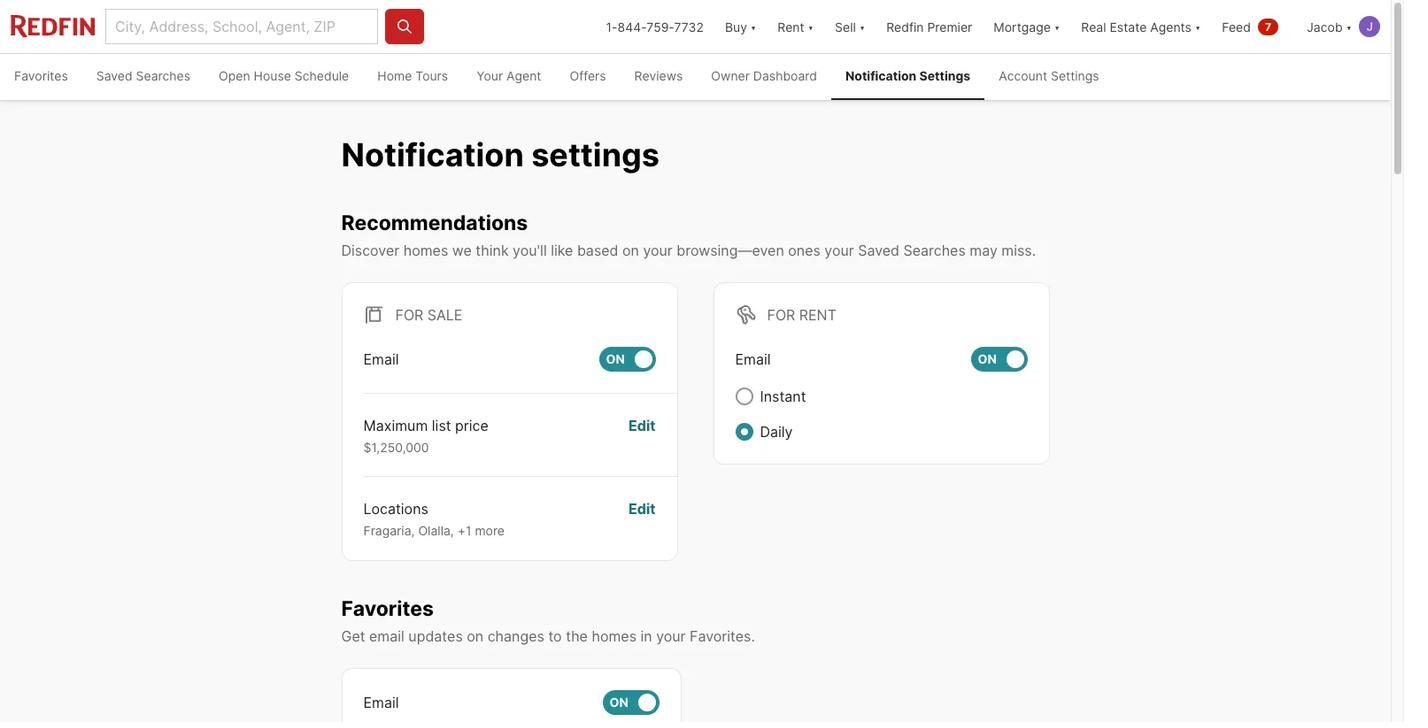 Task type: vqa. For each thing, say whether or not it's contained in the screenshot.
Street View Button
no



Task type: describe. For each thing, give the bounding box(es) containing it.
offers link
[[556, 54, 621, 100]]

list
[[432, 417, 451, 435]]

recommendations
[[341, 211, 528, 236]]

edit for price
[[629, 417, 656, 435]]

saved inside recommendations discover homes we think you'll like based on your browsing—even ones your saved searches may miss.
[[858, 242, 900, 259]]

rent
[[800, 306, 837, 324]]

$1,250,000
[[364, 440, 429, 455]]

real estate agents ▾ button
[[1071, 0, 1212, 53]]

favorites link
[[0, 54, 82, 100]]

email
[[369, 628, 405, 645]]

1-844-759-7732 link
[[606, 19, 704, 34]]

sell ▾
[[835, 19, 866, 34]]

Daily radio
[[736, 423, 753, 441]]

favorites get email updates on changes to the homes in your favorites.
[[341, 597, 755, 645]]

real estate agents ▾ link
[[1082, 0, 1201, 53]]

may
[[970, 242, 998, 259]]

owner dashboard
[[712, 68, 818, 83]]

redfin
[[887, 19, 924, 34]]

reviews link
[[621, 54, 697, 100]]

7732
[[674, 19, 704, 34]]

schedule
[[295, 68, 349, 83]]

5 ▾ from the left
[[1196, 19, 1201, 34]]

we
[[452, 242, 472, 259]]

notification for notification settings
[[341, 136, 524, 174]]

changes
[[488, 628, 545, 645]]

browsing—even
[[677, 242, 785, 259]]

jacob ▾
[[1308, 19, 1353, 34]]

▾ for mortgage ▾
[[1055, 19, 1061, 34]]

email for for sale
[[364, 351, 399, 368]]

account
[[999, 68, 1048, 83]]

for sale
[[395, 306, 463, 324]]

+1
[[458, 524, 472, 539]]

mortgage
[[994, 19, 1051, 34]]

price
[[455, 417, 489, 435]]

favorites.
[[690, 628, 755, 645]]

real estate agents ▾
[[1082, 19, 1201, 34]]

open house schedule
[[219, 68, 349, 83]]

home tours
[[378, 68, 448, 83]]

you'll
[[513, 242, 547, 259]]

7
[[1266, 20, 1272, 33]]

saved searches link
[[82, 54, 205, 100]]

the
[[566, 628, 588, 645]]

premier
[[928, 19, 973, 34]]

for rent
[[768, 306, 837, 324]]

▾ for rent ▾
[[808, 19, 814, 34]]

daily
[[760, 423, 793, 441]]

fragaria,
[[364, 524, 415, 539]]

on inside recommendations discover homes we think you'll like based on your browsing—even ones your saved searches may miss.
[[623, 242, 639, 259]]

real
[[1082, 19, 1107, 34]]

feed
[[1223, 19, 1251, 34]]

homes inside recommendations discover homes we think you'll like based on your browsing—even ones your saved searches may miss.
[[404, 242, 448, 259]]

844-
[[618, 19, 647, 34]]

City, Address, School, Agent, ZIP search field
[[105, 9, 378, 44]]

homes inside "favorites get email updates on changes to the homes in your favorites."
[[592, 628, 637, 645]]

miss.
[[1002, 242, 1036, 259]]

your agent
[[477, 68, 542, 83]]

like
[[551, 242, 573, 259]]

updates
[[409, 628, 463, 645]]

notification settings
[[846, 68, 971, 83]]

edit button for price
[[629, 415, 656, 456]]

ones
[[789, 242, 821, 259]]

settings for account settings
[[1051, 68, 1100, 83]]

agent
[[507, 68, 542, 83]]

notification for notification settings
[[846, 68, 917, 83]]

saved searches
[[96, 68, 191, 83]]

jacob
[[1308, 19, 1343, 34]]

mortgage ▾ button
[[983, 0, 1071, 53]]

recommendations discover homes we think you'll like based on your browsing—even ones your saved searches may miss.
[[341, 211, 1036, 259]]

on for rent
[[978, 352, 997, 367]]

favorites for favorites
[[14, 68, 68, 83]]

in
[[641, 628, 653, 645]]

home
[[378, 68, 412, 83]]

user photo image
[[1360, 16, 1381, 37]]

▾ for jacob ▾
[[1347, 19, 1353, 34]]

▾ for sell ▾
[[860, 19, 866, 34]]

buy
[[725, 19, 748, 34]]

redfin premier button
[[876, 0, 983, 53]]

olalla,
[[418, 524, 454, 539]]

edit button for olalla,
[[629, 499, 656, 539]]

edit for olalla,
[[629, 501, 656, 518]]



Task type: locate. For each thing, give the bounding box(es) containing it.
0 horizontal spatial for
[[395, 306, 424, 324]]

1 vertical spatial on
[[467, 628, 484, 645]]

account settings link
[[985, 54, 1114, 100]]

settings for notification settings
[[920, 68, 971, 83]]

0 vertical spatial notification
[[846, 68, 917, 83]]

0 horizontal spatial homes
[[404, 242, 448, 259]]

get
[[341, 628, 365, 645]]

1 for from the left
[[395, 306, 424, 324]]

based
[[577, 242, 619, 259]]

2 edit button from the top
[[629, 499, 656, 539]]

sell ▾ button
[[825, 0, 876, 53]]

agents
[[1151, 19, 1192, 34]]

0 horizontal spatial searches
[[136, 68, 191, 83]]

buy ▾ button
[[715, 0, 767, 53]]

notification
[[846, 68, 917, 83], [341, 136, 524, 174]]

favorites
[[14, 68, 68, 83], [341, 597, 434, 622]]

maximum list price $1,250,000
[[364, 417, 489, 455]]

rent
[[778, 19, 805, 34]]

rent ▾ button
[[778, 0, 814, 53]]

▾ right agents
[[1196, 19, 1201, 34]]

0 horizontal spatial settings
[[920, 68, 971, 83]]

1 horizontal spatial on
[[623, 242, 639, 259]]

email down for sale
[[364, 351, 399, 368]]

2 ▾ from the left
[[808, 19, 814, 34]]

2 settings from the left
[[1051, 68, 1100, 83]]

1 vertical spatial searches
[[904, 242, 966, 259]]

edit
[[629, 417, 656, 435], [629, 501, 656, 518]]

on for sale
[[606, 352, 625, 367]]

owner dashboard link
[[697, 54, 832, 100]]

▾ for buy ▾
[[751, 19, 757, 34]]

settings down the premier
[[920, 68, 971, 83]]

1 vertical spatial notification
[[341, 136, 524, 174]]

759-
[[647, 19, 675, 34]]

None checkbox
[[599, 347, 656, 372], [971, 347, 1028, 372], [603, 690, 659, 715], [599, 347, 656, 372], [971, 347, 1028, 372], [603, 690, 659, 715]]

open
[[219, 68, 250, 83]]

0 vertical spatial edit
[[629, 417, 656, 435]]

offers
[[570, 68, 606, 83]]

1 horizontal spatial for
[[768, 306, 796, 324]]

home tours link
[[363, 54, 463, 100]]

0 vertical spatial homes
[[404, 242, 448, 259]]

1 horizontal spatial homes
[[592, 628, 637, 645]]

rent ▾
[[778, 19, 814, 34]]

for left rent
[[768, 306, 796, 324]]

1 vertical spatial favorites
[[341, 597, 434, 622]]

1-844-759-7732
[[606, 19, 704, 34]]

▾ right mortgage
[[1055, 19, 1061, 34]]

2 for from the left
[[768, 306, 796, 324]]

0 horizontal spatial saved
[[96, 68, 133, 83]]

your
[[643, 242, 673, 259], [825, 242, 855, 259], [657, 628, 686, 645]]

email up instant option
[[736, 351, 771, 368]]

to
[[549, 628, 562, 645]]

homes
[[404, 242, 448, 259], [592, 628, 637, 645]]

sell ▾ button
[[835, 0, 866, 53]]

for left 'sale'
[[395, 306, 424, 324]]

searches inside recommendations discover homes we think you'll like based on your browsing—even ones your saved searches may miss.
[[904, 242, 966, 259]]

saved right the favorites link
[[96, 68, 133, 83]]

homes down "recommendations"
[[404, 242, 448, 259]]

▾
[[751, 19, 757, 34], [808, 19, 814, 34], [860, 19, 866, 34], [1055, 19, 1061, 34], [1196, 19, 1201, 34], [1347, 19, 1353, 34]]

dashboard
[[754, 68, 818, 83]]

think
[[476, 242, 509, 259]]

Instant radio
[[736, 388, 753, 405]]

on right updates
[[467, 628, 484, 645]]

1 horizontal spatial searches
[[904, 242, 966, 259]]

tours
[[416, 68, 448, 83]]

estate
[[1110, 19, 1147, 34]]

0 vertical spatial favorites
[[14, 68, 68, 83]]

reviews
[[635, 68, 683, 83]]

maximum
[[364, 417, 428, 435]]

1 vertical spatial homes
[[592, 628, 637, 645]]

settings inside "link"
[[1051, 68, 1100, 83]]

searches left open
[[136, 68, 191, 83]]

▾ right buy
[[751, 19, 757, 34]]

1 horizontal spatial settings
[[1051, 68, 1100, 83]]

owner
[[712, 68, 750, 83]]

▾ left user photo
[[1347, 19, 1353, 34]]

for for for rent
[[768, 306, 796, 324]]

your
[[477, 68, 503, 83]]

submit search image
[[396, 18, 414, 35]]

your agent link
[[463, 54, 556, 100]]

▾ right the rent
[[808, 19, 814, 34]]

edit button
[[629, 415, 656, 456], [629, 499, 656, 539]]

0 horizontal spatial favorites
[[14, 68, 68, 83]]

notification down redfin
[[846, 68, 917, 83]]

notification settings link
[[832, 54, 985, 100]]

1 horizontal spatial favorites
[[341, 597, 434, 622]]

0 horizontal spatial on
[[467, 628, 484, 645]]

your right in
[[657, 628, 686, 645]]

6 ▾ from the left
[[1347, 19, 1353, 34]]

redfin premier
[[887, 19, 973, 34]]

1 edit from the top
[[629, 417, 656, 435]]

notification up "recommendations"
[[341, 136, 524, 174]]

0 vertical spatial saved
[[96, 68, 133, 83]]

1 ▾ from the left
[[751, 19, 757, 34]]

favorites inside "favorites get email updates on changes to the homes in your favorites."
[[341, 597, 434, 622]]

mortgage ▾ button
[[994, 0, 1061, 53]]

favorites for favorites get email updates on changes to the homes in your favorites.
[[341, 597, 434, 622]]

your right ones
[[825, 242, 855, 259]]

1 vertical spatial edit
[[629, 501, 656, 518]]

discover
[[341, 242, 400, 259]]

0 vertical spatial edit button
[[629, 415, 656, 456]]

instant
[[760, 388, 806, 405]]

on
[[606, 352, 625, 367], [978, 352, 997, 367], [610, 695, 629, 710]]

for for for sale
[[395, 306, 424, 324]]

locations
[[364, 501, 429, 518]]

for
[[395, 306, 424, 324], [768, 306, 796, 324]]

open house schedule link
[[205, 54, 363, 100]]

1 horizontal spatial notification
[[846, 68, 917, 83]]

1 edit button from the top
[[629, 415, 656, 456]]

more
[[475, 524, 505, 539]]

notification settings
[[341, 136, 660, 174]]

searches left may
[[904, 242, 966, 259]]

on
[[623, 242, 639, 259], [467, 628, 484, 645]]

saved
[[96, 68, 133, 83], [858, 242, 900, 259]]

settings right the account
[[1051, 68, 1100, 83]]

rent ▾ button
[[767, 0, 825, 53]]

homes left in
[[592, 628, 637, 645]]

1 horizontal spatial saved
[[858, 242, 900, 259]]

settings
[[920, 68, 971, 83], [1051, 68, 1100, 83]]

account settings
[[999, 68, 1100, 83]]

your right based
[[643, 242, 673, 259]]

email for for rent
[[736, 351, 771, 368]]

sell
[[835, 19, 856, 34]]

1 settings from the left
[[920, 68, 971, 83]]

buy ▾ button
[[725, 0, 757, 53]]

locations fragaria, olalla, +1 more
[[364, 501, 505, 539]]

mortgage ▾
[[994, 19, 1061, 34]]

1 vertical spatial edit button
[[629, 499, 656, 539]]

settings
[[532, 136, 660, 174]]

buy ▾
[[725, 19, 757, 34]]

3 ▾ from the left
[[860, 19, 866, 34]]

saved right ones
[[858, 242, 900, 259]]

1 vertical spatial saved
[[858, 242, 900, 259]]

0 vertical spatial on
[[623, 242, 639, 259]]

2 edit from the top
[[629, 501, 656, 518]]

on right based
[[623, 242, 639, 259]]

0 vertical spatial searches
[[136, 68, 191, 83]]

house
[[254, 68, 291, 83]]

email down email
[[364, 694, 399, 712]]

on inside "favorites get email updates on changes to the homes in your favorites."
[[467, 628, 484, 645]]

▾ right 'sell'
[[860, 19, 866, 34]]

4 ▾ from the left
[[1055, 19, 1061, 34]]

0 horizontal spatial notification
[[341, 136, 524, 174]]

your inside "favorites get email updates on changes to the homes in your favorites."
[[657, 628, 686, 645]]

sale
[[428, 306, 463, 324]]



